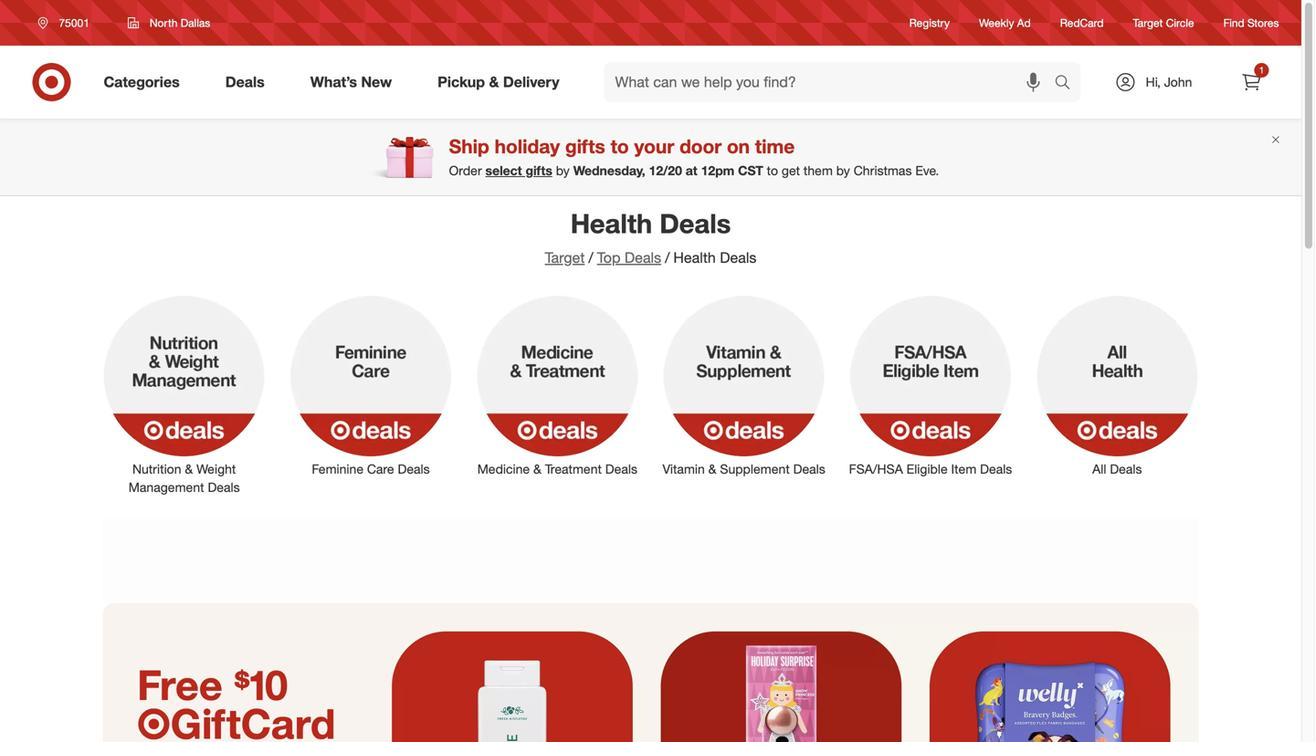 Task type: locate. For each thing, give the bounding box(es) containing it.
0 horizontal spatial target
[[521, 249, 561, 267]]

target circle
[[1133, 16, 1194, 30]]

on inside when you spend $40 or more on select beauty & health care items with
[[137, 692, 157, 713]]

0 vertical spatial gifts
[[565, 135, 605, 158]]

new
[[361, 73, 392, 91]]

target left top
[[521, 249, 561, 267]]

gifts
[[565, 135, 605, 158], [526, 163, 552, 179]]

select down holiday
[[485, 163, 522, 179]]

deals inside nutrition & weight management deals
[[208, 479, 240, 495]]

& right vitamin
[[708, 461, 717, 477]]

with
[[184, 714, 216, 735]]

1 horizontal spatial on
[[727, 135, 750, 158]]

deals right all
[[1110, 461, 1142, 477]]

door
[[680, 135, 722, 158]]

0 horizontal spatial on
[[137, 692, 157, 713]]

north dallas button
[[116, 6, 222, 39]]

& up circle
[[271, 692, 282, 713]]

registry
[[909, 16, 950, 30]]

deals right top
[[600, 249, 637, 267]]

by
[[556, 163, 570, 179], [836, 163, 850, 179]]

& inside 'link'
[[533, 461, 541, 477]]

deals right supplement
[[793, 461, 825, 477]]

1 vertical spatial gifts
[[526, 163, 552, 179]]

target left circle at the right of page
[[1133, 16, 1163, 30]]

john
[[1164, 74, 1192, 90]]

when
[[137, 671, 179, 692]]

0 vertical spatial to
[[611, 135, 629, 158]]

select
[[485, 163, 522, 179], [162, 692, 208, 713]]

select inside ship holiday gifts to your door on time order select gifts by wednesday, 12/20 at 12pm cst to get them by christmas eve.
[[485, 163, 522, 179]]

$10
[[234, 580, 288, 630]]

/ left top
[[564, 249, 569, 267]]

time
[[755, 135, 795, 158]]

delivery
[[503, 73, 559, 91]]

1 horizontal spatial target
[[1133, 16, 1163, 30]]

redcard link
[[1060, 15, 1104, 31]]

on up items
[[137, 692, 157, 713]]

0 horizontal spatial /
[[564, 249, 569, 267]]

to
[[611, 135, 629, 158], [767, 163, 778, 179]]

top
[[573, 249, 596, 267]]

1 by from the left
[[556, 163, 570, 179]]

north
[[150, 16, 178, 30]]

& inside when you spend $40 or more on select beauty & health care items with
[[271, 692, 282, 713]]

& right pickup
[[489, 73, 499, 91]]

& right medicine
[[533, 461, 541, 477]]

1 horizontal spatial select
[[485, 163, 522, 179]]

or
[[303, 671, 319, 692]]

what's
[[310, 73, 357, 91]]

all deals link
[[1024, 292, 1211, 479]]

0 horizontal spatial to
[[611, 135, 629, 158]]

top deals link
[[573, 249, 637, 267]]

& for delivery
[[489, 73, 499, 91]]

(4,687)
[[736, 249, 781, 267]]

1 vertical spatial to
[[767, 163, 778, 179]]

free
[[137, 580, 223, 630]]

items
[[137, 714, 179, 735]]

supplement
[[720, 461, 790, 477]]

1 vertical spatial select
[[162, 692, 208, 713]]

1 vertical spatial target
[[521, 249, 561, 267]]

christmas
[[854, 163, 912, 179]]

What can we help you find? suggestions appear below search field
[[604, 62, 1059, 102]]

0 horizontal spatial select
[[162, 692, 208, 713]]

select up with
[[162, 692, 208, 713]]

find
[[1224, 16, 1245, 30]]

75001 button
[[26, 6, 109, 39]]

1 horizontal spatial gifts
[[565, 135, 605, 158]]

beauty
[[213, 692, 266, 713]]

on inside ship holiday gifts to your door on time order select gifts by wednesday, 12/20 at 12pm cst to get them by christmas eve.
[[727, 135, 750, 158]]

health up top deals "link"
[[571, 207, 652, 240]]

weekly
[[979, 16, 1014, 30]]

target
[[1133, 16, 1163, 30], [521, 249, 561, 267]]

ship
[[449, 135, 489, 158]]

to left get
[[767, 163, 778, 179]]

vitamin
[[663, 461, 705, 477]]

more
[[324, 671, 364, 692]]

/ right top deals "link"
[[641, 249, 646, 267]]

&
[[489, 73, 499, 91], [185, 461, 193, 477], [533, 461, 541, 477], [708, 461, 717, 477], [271, 692, 282, 713]]

gifts up wednesday,
[[565, 135, 605, 158]]

1 horizontal spatial to
[[767, 163, 778, 179]]

0 vertical spatial target
[[1133, 16, 1163, 30]]

0 horizontal spatial gifts
[[526, 163, 552, 179]]

on up the "cst"
[[727, 135, 750, 158]]

2 by from the left
[[836, 163, 850, 179]]

health
[[287, 692, 334, 713]]

to up wednesday,
[[611, 135, 629, 158]]

search
[[1046, 75, 1090, 93]]

0 vertical spatial select
[[485, 163, 522, 179]]

them
[[804, 163, 833, 179]]

1 horizontal spatial /
[[641, 249, 646, 267]]

health
[[571, 207, 652, 240], [649, 249, 692, 267]]

fsa/hsa
[[849, 461, 903, 477]]

0 horizontal spatial by
[[556, 163, 570, 179]]

/
[[564, 249, 569, 267], [641, 249, 646, 267]]

on
[[727, 135, 750, 158], [137, 692, 157, 713]]

deals down weight at the bottom
[[208, 479, 240, 495]]

nutrition & weight management deals link
[[91, 292, 278, 497]]

0 vertical spatial on
[[727, 135, 750, 158]]

by right them
[[836, 163, 850, 179]]

by down holiday
[[556, 163, 570, 179]]

health right top deals "link"
[[649, 249, 692, 267]]

cst
[[738, 163, 763, 179]]

deals down "at"
[[660, 207, 731, 240]]

& left weight at the bottom
[[185, 461, 193, 477]]

gifts down holiday
[[526, 163, 552, 179]]

1 vertical spatial on
[[137, 692, 157, 713]]

& inside nutrition & weight management deals
[[185, 461, 193, 477]]

search button
[[1046, 62, 1090, 106]]

1 horizontal spatial by
[[836, 163, 850, 179]]

what's new link
[[295, 62, 415, 102]]

registry link
[[909, 15, 950, 31]]

$40
[[270, 671, 298, 692]]

find stores
[[1224, 16, 1279, 30]]

1 vertical spatial health
[[649, 249, 692, 267]]

feminine care deals
[[312, 461, 430, 477]]

pickup & delivery link
[[422, 62, 582, 102]]

deals right the treatment
[[605, 461, 637, 477]]

deals link
[[210, 62, 287, 102]]

free $10
[[137, 580, 288, 630]]



Task type: describe. For each thing, give the bounding box(es) containing it.
weekly ad link
[[979, 15, 1031, 31]]

deals right 'care'
[[398, 461, 430, 477]]

medicine & treatment deals link
[[464, 292, 651, 479]]

target inside health deals target / top deals / health deals (4,687)
[[521, 249, 561, 267]]

you
[[184, 671, 212, 692]]

wednesday,
[[573, 163, 645, 179]]

fsa/hsa eligible item deals link
[[837, 292, 1024, 479]]

your
[[634, 135, 674, 158]]

& for supplement
[[708, 461, 717, 477]]

ad
[[1017, 16, 1031, 30]]

find stores link
[[1224, 15, 1279, 31]]

& for weight
[[185, 461, 193, 477]]

when you spend $40 or more on select beauty & health care items with
[[137, 671, 373, 735]]

categories
[[104, 73, 180, 91]]

75001
[[59, 16, 89, 30]]

on for time
[[727, 135, 750, 158]]

nutrition & weight management deals
[[129, 461, 240, 495]]

deals left (4,687)
[[696, 249, 732, 267]]

care
[[367, 461, 394, 477]]

feminine
[[312, 461, 364, 477]]

0 vertical spatial health
[[571, 207, 652, 240]]

get
[[782, 163, 800, 179]]

care
[[339, 692, 373, 713]]

target circle link
[[1133, 15, 1194, 31]]

deals inside 'link'
[[605, 461, 637, 477]]

medicine & treatment deals
[[477, 461, 637, 477]]

¬giftcard
[[137, 619, 336, 669]]

health deals target / top deals / health deals (4,687)
[[521, 207, 781, 267]]

weight
[[196, 461, 236, 477]]

circle
[[236, 714, 278, 735]]

stores
[[1248, 16, 1279, 30]]

at
[[686, 163, 698, 179]]

order
[[449, 163, 482, 179]]

circle
[[1166, 16, 1194, 30]]

& for treatment
[[533, 461, 541, 477]]

1 link
[[1232, 62, 1272, 102]]

vitamin & supplement deals link
[[651, 292, 837, 479]]

fsa/hsa eligible item deals
[[849, 461, 1012, 477]]

12/20
[[649, 163, 682, 179]]

nutrition
[[132, 461, 181, 477]]

deals left what's
[[225, 73, 265, 91]]

feminine care deals link
[[278, 292, 464, 479]]

1 / from the left
[[564, 249, 569, 267]]

hi,
[[1146, 74, 1161, 90]]

medicine
[[477, 461, 530, 477]]

all deals
[[1093, 461, 1142, 477]]

categories link
[[88, 62, 203, 102]]

hi, john
[[1146, 74, 1192, 90]]

12pm
[[701, 163, 734, 179]]

target link
[[521, 249, 561, 267]]

weekly ad
[[979, 16, 1031, 30]]

vitamin & supplement deals
[[663, 461, 825, 477]]

what's new
[[310, 73, 392, 91]]

eve.
[[915, 163, 939, 179]]

all
[[1093, 461, 1106, 477]]

deals right item
[[980, 461, 1012, 477]]

select inside when you spend $40 or more on select beauty & health care items with
[[162, 692, 208, 713]]

management
[[129, 479, 204, 495]]

eligible
[[907, 461, 948, 477]]

spend
[[217, 671, 266, 692]]

redcard
[[1060, 16, 1104, 30]]

pickup
[[438, 73, 485, 91]]

dallas
[[181, 16, 210, 30]]

holiday
[[495, 135, 560, 158]]

treatment
[[545, 461, 602, 477]]

pickup & delivery
[[438, 73, 559, 91]]

ship holiday gifts to your door on time order select gifts by wednesday, 12/20 at 12pm cst to get them by christmas eve.
[[449, 135, 939, 179]]

on for select
[[137, 692, 157, 713]]

1
[[1259, 64, 1264, 76]]

2 / from the left
[[641, 249, 646, 267]]

north dallas
[[150, 16, 210, 30]]



Task type: vqa. For each thing, say whether or not it's contained in the screenshot.
holiday
yes



